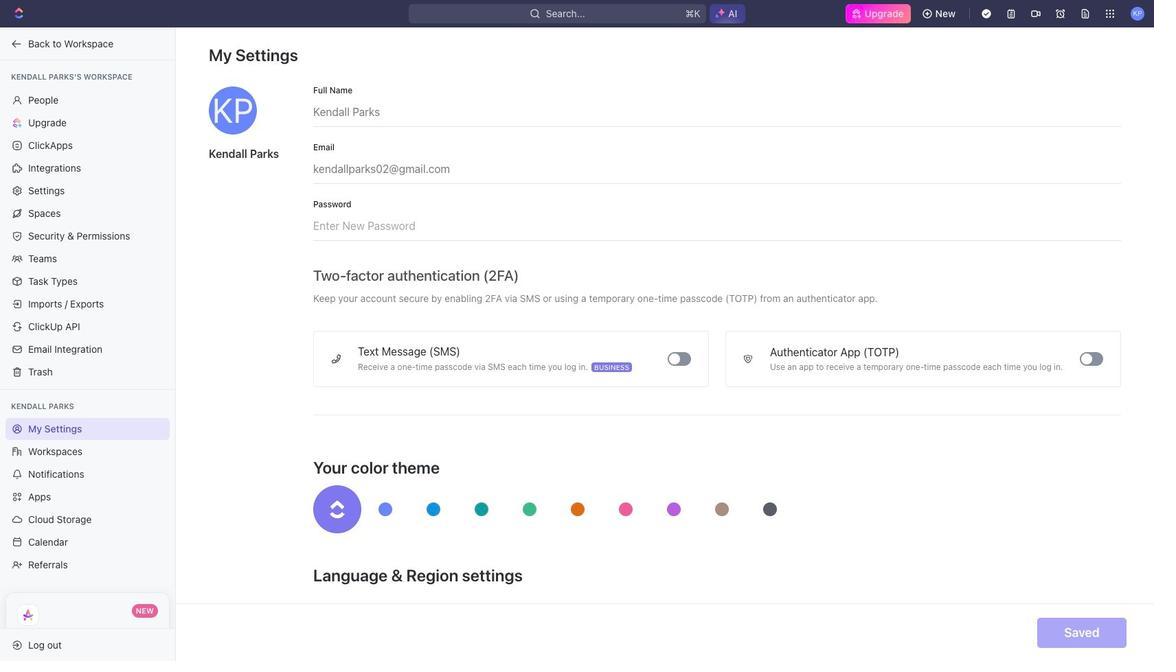 Task type: locate. For each thing, give the bounding box(es) containing it.
available on business plans or higher element
[[592, 363, 632, 372]]

Enter New Password field
[[313, 209, 1121, 241]]



Task type: vqa. For each thing, say whether or not it's contained in the screenshot.
Enter Username text field
yes



Task type: describe. For each thing, give the bounding box(es) containing it.
Enter Email text field
[[313, 152, 1121, 183]]

Enter Username text field
[[313, 95, 1121, 126]]



